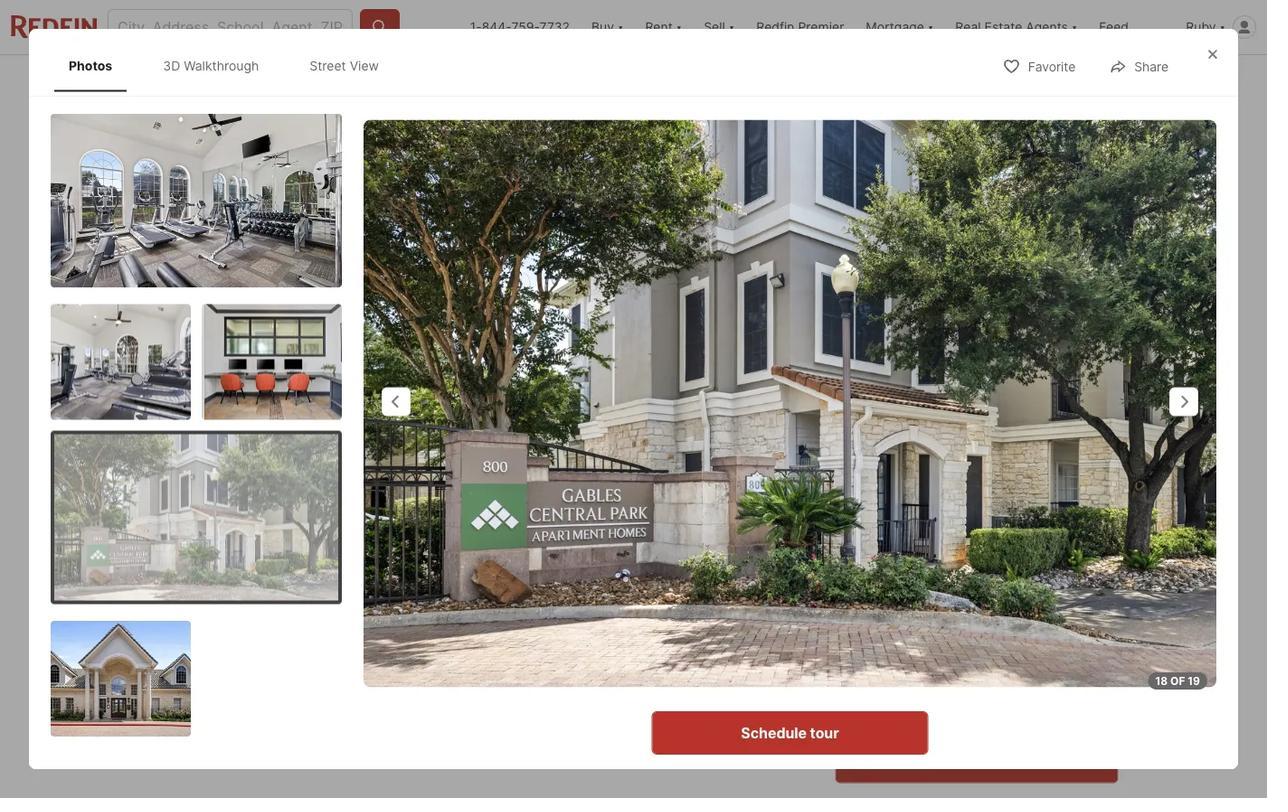 Task type: vqa. For each thing, say whether or not it's contained in the screenshot.
MONDAY 30 OCT
yes



Task type: locate. For each thing, give the bounding box(es) containing it.
1 horizontal spatial 2
[[419, 568, 432, 593]]

walkthrough
[[184, 58, 259, 73], [224, 465, 303, 480]]

1 horizontal spatial oct
[[962, 693, 985, 706]]

street view
[[310, 58, 379, 73], [366, 465, 438, 480]]

, left austin
[[396, 533, 400, 551]]

monday
[[857, 644, 904, 657]]

3d walkthrough
[[163, 58, 259, 73], [204, 465, 303, 480]]

2 2 from the left
[[419, 568, 432, 593]]

0 horizontal spatial tour
[[810, 725, 839, 742]]

submit search image
[[371, 18, 389, 36]]

share down feed
[[1069, 72, 1103, 87]]

tour
[[810, 725, 839, 742], [997, 753, 1026, 771]]

1 vertical spatial schedule
[[928, 753, 994, 771]]

schedule tour
[[741, 725, 839, 742], [928, 753, 1026, 771]]

,
[[396, 533, 400, 551], [446, 533, 450, 551]]

1 vertical spatial schedule tour
[[928, 753, 1026, 771]]

park
[[1015, 529, 1055, 551], [257, 533, 289, 551]]

gables up tour in person option
[[880, 529, 942, 551]]

2 vertical spatial 3d
[[204, 465, 221, 480]]

1 vertical spatial street
[[366, 465, 404, 480]]

0 vertical spatial tour
[[835, 529, 876, 551]]

1- left 759-
[[470, 19, 482, 35]]

street view tab
[[295, 43, 393, 88]]

view
[[350, 58, 379, 73], [407, 465, 438, 480]]

central
[[946, 529, 1011, 551], [201, 533, 254, 551]]

3d
[[163, 58, 180, 73], [285, 126, 300, 139], [204, 465, 221, 480]]

pet friendly
[[160, 654, 221, 667]]

schedule inside button
[[741, 725, 807, 742]]

1- up beds
[[321, 568, 341, 593]]

image image
[[149, 106, 828, 505], [835, 106, 1119, 302], [51, 114, 342, 288], [51, 304, 191, 420], [202, 304, 342, 420], [835, 309, 1119, 505], [54, 435, 338, 601], [51, 621, 191, 737]]

1 horizontal spatial 3d
[[204, 465, 221, 480]]

1 vertical spatial view
[[407, 465, 438, 480]]

2 up beds
[[341, 568, 354, 593]]

video
[[313, 126, 347, 139]]

18 inside schedule tour dialog
[[1156, 675, 1168, 688]]

1 horizontal spatial 1-
[[399, 568, 419, 593]]

1 oct from the left
[[869, 693, 892, 706]]

0 vertical spatial 3d
[[163, 58, 180, 73]]

678-
[[482, 568, 531, 593]]

of
[[1171, 675, 1185, 688]]

tour
[[349, 126, 380, 139]]

tour in person
[[951, 584, 1027, 597]]

1 vertical spatial walkthrough
[[224, 465, 303, 480]]

tour inside option
[[951, 584, 975, 597]]

1 vertical spatial 18
[[1156, 675, 1168, 688]]

price
[[149, 595, 183, 613]]

1 horizontal spatial schedule
[[928, 753, 994, 771]]

view inside tab
[[350, 58, 379, 73]]

share button
[[1094, 47, 1184, 84], [1028, 60, 1119, 97]]

3d walkthrough down 'city, address, school, agent, zip' search box
[[163, 58, 259, 73]]

central up in
[[946, 529, 1011, 551]]

0 horizontal spatial street
[[310, 58, 346, 73]]

in
[[977, 584, 987, 597]]

1 vertical spatial 3d
[[285, 126, 300, 139]]

schedule tour button
[[652, 712, 929, 755], [835, 740, 1119, 784]]

oct inside "monday 30 oct"
[[869, 693, 892, 706]]

plans
[[205, 744, 261, 769]]

oct
[[869, 693, 892, 706], [962, 693, 985, 706]]

3d inside tab
[[163, 58, 180, 73]]

oct inside the tuesday 31 oct
[[962, 693, 985, 706]]

overview
[[288, 73, 347, 88]]

1- inside 1-2 beds
[[321, 568, 341, 593]]

schedule
[[741, 725, 807, 742], [928, 753, 994, 771]]

1 horizontal spatial share
[[1135, 59, 1169, 74]]

0 vertical spatial 3d walkthrough
[[163, 58, 259, 73]]

1 horizontal spatial ,
[[446, 533, 450, 551]]

overview tab
[[268, 59, 367, 102]]

3d walkthrough inside button
[[204, 465, 303, 480]]

street inside tab
[[310, 58, 346, 73]]

18 left 'photos'
[[1029, 465, 1043, 480]]

street up video
[[310, 58, 346, 73]]

2 horizontal spatial 1-
[[470, 19, 482, 35]]

0 horizontal spatial 18
[[1029, 465, 1043, 480]]

floor
[[149, 744, 201, 769]]

3d walkthrough up "800"
[[204, 465, 303, 480]]

gables central park 800 w 38th st , austin , tx 78705
[[149, 533, 520, 551]]

0 horizontal spatial schedule
[[741, 725, 807, 742]]

1- inside 1-2 baths
[[399, 568, 419, 593]]

view up austin
[[407, 465, 438, 480]]

share
[[1135, 59, 1169, 74], [1069, 72, 1103, 87]]

1- for 1-2 beds
[[321, 568, 341, 593]]

, left tx
[[446, 533, 450, 551]]

0 vertical spatial walkthrough
[[184, 58, 259, 73]]

0 horizontal spatial ,
[[396, 533, 400, 551]]

1 horizontal spatial tour
[[997, 753, 1026, 771]]

0 horizontal spatial 2
[[341, 568, 354, 593]]

0 horizontal spatial tour
[[835, 529, 876, 551]]

18
[[1029, 465, 1043, 480], [1156, 675, 1168, 688]]

2 for 1-2 baths
[[419, 568, 432, 593]]

18 inside button
[[1029, 465, 1043, 480]]

0 vertical spatial schedule
[[741, 725, 807, 742]]

1- up baths
[[399, 568, 419, 593]]

1 horizontal spatial 18
[[1156, 675, 1168, 688]]

in
[[401, 654, 410, 667]]

redfin
[[756, 19, 795, 35]]

0 horizontal spatial schedule tour
[[741, 725, 839, 742]]

monday 30 oct
[[857, 644, 904, 706]]

2 oct from the left
[[962, 693, 985, 706]]

favorite
[[1028, 59, 1076, 74]]

0 horizontal spatial view
[[350, 58, 379, 73]]

1- for 1-844-759-7732
[[470, 19, 482, 35]]

1,331
[[531, 568, 584, 593]]

1 vertical spatial tour
[[951, 584, 975, 597]]

0 horizontal spatial 3d
[[163, 58, 180, 73]]

next image
[[1097, 663, 1126, 692]]

844-
[[482, 19, 511, 35]]

1 vertical spatial tour
[[997, 753, 1026, 771]]

0 vertical spatial schedule tour
[[741, 725, 839, 742]]

gables up $1,534+
[[149, 533, 198, 551]]

0 vertical spatial street view
[[310, 58, 379, 73]]

oct down the 31
[[962, 693, 985, 706]]

2 horizontal spatial 3d
[[285, 126, 300, 139]]

view down submit search 'icon' at the left
[[350, 58, 379, 73]]

$1,534+ /mo price
[[149, 568, 278, 613]]

w
[[327, 533, 341, 551]]

street view button
[[326, 455, 453, 491]]

premier
[[798, 19, 844, 35]]

18 left of
[[1156, 675, 1168, 688]]

$1,534+
[[149, 568, 233, 593]]

walkthrough inside tab
[[184, 58, 259, 73]]

oct down 30
[[869, 693, 892, 706]]

0 vertical spatial street
[[310, 58, 346, 73]]

favorite button
[[988, 47, 1091, 84]]

2 up baths
[[419, 568, 432, 593]]

1 horizontal spatial view
[[407, 465, 438, 480]]

wednesday
[[1033, 644, 1100, 657]]

tab list
[[51, 40, 412, 92], [149, 55, 741, 102]]

1 2 from the left
[[341, 568, 354, 593]]

800
[[296, 533, 323, 551]]

2 inside 1-2 beds
[[341, 568, 354, 593]]

3d inside button
[[204, 465, 221, 480]]

view inside button
[[407, 465, 438, 480]]

central up /mo
[[201, 533, 254, 551]]

759-
[[511, 19, 540, 35]]

1 horizontal spatial street
[[366, 465, 404, 480]]

street view up st
[[366, 465, 438, 480]]

0 horizontal spatial park
[[257, 533, 289, 551]]

park up person
[[1015, 529, 1055, 551]]

share down feed button on the top right of the page
[[1135, 59, 1169, 74]]

800 w 38th st image
[[364, 120, 1217, 688]]

floor plans
[[149, 744, 261, 769]]

tour
[[835, 529, 876, 551], [951, 584, 975, 597]]

tab list down 844-
[[149, 55, 741, 102]]

street view down submit search 'icon' at the left
[[310, 58, 379, 73]]

0 vertical spatial tour
[[810, 725, 839, 742]]

1 vertical spatial street view
[[366, 465, 438, 480]]

tab
[[367, 59, 473, 102], [473, 59, 541, 102], [541, 59, 640, 102], [640, 59, 727, 102]]

street
[[310, 58, 346, 73], [366, 465, 404, 480]]

new
[[171, 126, 196, 139]]

person
[[990, 584, 1027, 597]]

0 horizontal spatial 1-
[[321, 568, 341, 593]]

0 vertical spatial 18
[[1029, 465, 1043, 480]]

2 tab from the left
[[473, 59, 541, 102]]

new 10 hrs ago
[[171, 126, 264, 139]]

pet
[[160, 654, 177, 667]]

1-844-759-7732
[[470, 19, 570, 35]]

photos
[[69, 58, 112, 73]]

walkthrough down 'city, address, school, agent, zip' search box
[[184, 58, 259, 73]]

gables
[[880, 529, 942, 551], [149, 533, 198, 551]]

0 vertical spatial view
[[350, 58, 379, 73]]

tx
[[454, 533, 473, 551]]

0 horizontal spatial oct
[[869, 693, 892, 706]]

1 vertical spatial 3d walkthrough
[[204, 465, 303, 480]]

walkthrough up "800"
[[224, 465, 303, 480]]

tab list containing photos
[[51, 40, 412, 92]]

photos tab
[[54, 43, 127, 88]]

tour for tour gables central park
[[835, 529, 876, 551]]

18 photos
[[1029, 465, 1089, 480]]

street up st
[[366, 465, 404, 480]]

tab list up hrs
[[51, 40, 412, 92]]

1 horizontal spatial schedule tour
[[928, 753, 1026, 771]]

park left "800"
[[257, 533, 289, 551]]

2 inside 1-2 baths
[[419, 568, 432, 593]]

3d walkthrough tab
[[149, 43, 273, 88]]

2
[[341, 568, 354, 593], [419, 568, 432, 593]]

1 horizontal spatial tour
[[951, 584, 975, 597]]



Task type: describe. For each thing, give the bounding box(es) containing it.
1-844-759-7732 link
[[470, 19, 570, 35]]

78705
[[477, 533, 520, 551]]

18 for 18 photos
[[1029, 465, 1043, 480]]

City, Address, School, Agent, ZIP search field
[[108, 9, 353, 45]]

schedule tour dialog
[[29, 29, 1238, 770]]

0 horizontal spatial central
[[201, 533, 254, 551]]

beds
[[321, 595, 356, 613]]

unit
[[413, 654, 434, 667]]

austin
[[403, 533, 446, 551]]

2 , from the left
[[446, 533, 450, 551]]

10
[[199, 126, 212, 139]]

3d walkthrough button
[[163, 455, 319, 491]]

street inside button
[[366, 465, 404, 480]]

3d & video tour
[[285, 126, 380, 139]]

tour inside schedule tour button
[[810, 725, 839, 742]]

tour in person list box
[[835, 569, 1119, 614]]

tuesday
[[949, 644, 998, 657]]

ago
[[239, 126, 264, 139]]

0 horizontal spatial gables
[[149, 533, 198, 551]]

oct for 31
[[962, 693, 985, 706]]

ft
[[504, 596, 518, 613]]

photos
[[1046, 465, 1089, 480]]

3 tab from the left
[[541, 59, 640, 102]]

/mo
[[238, 568, 278, 593]]

feed button
[[1088, 0, 1175, 54]]

schedule tour inside button
[[741, 725, 839, 742]]

disposal
[[506, 654, 550, 667]]

18 photos button
[[988, 455, 1104, 491]]

hrs
[[214, 126, 237, 139]]

oct for 30
[[869, 693, 892, 706]]

&
[[303, 126, 310, 139]]

feed
[[1099, 19, 1129, 35]]

garbage disposal
[[459, 654, 550, 667]]

1 tab from the left
[[367, 59, 473, 102]]

tour for tour in person
[[951, 584, 975, 597]]

tour in person option
[[835, 569, 1119, 614]]

1- for 1-2 baths
[[399, 568, 419, 593]]

tab list containing search
[[149, 55, 741, 102]]

search
[[205, 73, 248, 88]]

sq
[[482, 596, 500, 613]]

redfin premier
[[756, 19, 844, 35]]

st
[[381, 533, 396, 551]]

wednesday 1 nov
[[1033, 644, 1100, 706]]

1 , from the left
[[396, 533, 400, 551]]

share inside schedule tour dialog
[[1135, 59, 1169, 74]]

tab list inside schedule tour dialog
[[51, 40, 412, 92]]

friendly
[[180, 654, 221, 667]]

1-2 baths
[[399, 568, 438, 613]]

baths
[[399, 595, 438, 613]]

street view inside button
[[366, 465, 438, 480]]

3d for photos
[[163, 58, 180, 73]]

0 horizontal spatial share
[[1069, 72, 1103, 87]]

search link
[[169, 70, 248, 91]]

tour gables central park
[[835, 529, 1055, 551]]

garbage
[[459, 654, 503, 667]]

678-1,331 sq ft
[[482, 568, 584, 613]]

1
[[1060, 659, 1073, 691]]

30
[[862, 659, 898, 691]]

redfin premier button
[[746, 0, 855, 54]]

1 horizontal spatial central
[[946, 529, 1011, 551]]

w/d in unit
[[376, 654, 434, 667]]

18 for 18 of 19
[[1156, 675, 1168, 688]]

1-2 beds
[[321, 568, 356, 613]]

7732
[[540, 19, 570, 35]]

street view inside tab
[[310, 58, 379, 73]]

1 horizontal spatial gables
[[880, 529, 942, 551]]

38th
[[345, 533, 377, 551]]

tuesday 31 oct
[[949, 644, 998, 706]]

19
[[1188, 675, 1200, 688]]

4 tab from the left
[[640, 59, 727, 102]]

w/d
[[376, 654, 398, 667]]

2 for 1-2 beds
[[341, 568, 354, 593]]

3d for new 10 hrs ago
[[285, 126, 300, 139]]

walkthrough inside button
[[224, 465, 303, 480]]

nov
[[1055, 693, 1078, 706]]

schedule tour button inside dialog
[[652, 712, 929, 755]]

map entry image
[[716, 528, 806, 618]]

1 horizontal spatial park
[[1015, 529, 1055, 551]]

3d walkthrough inside tab
[[163, 58, 259, 73]]

more
[[575, 654, 602, 667]]

31
[[958, 659, 988, 691]]

18 of 19
[[1156, 675, 1200, 688]]



